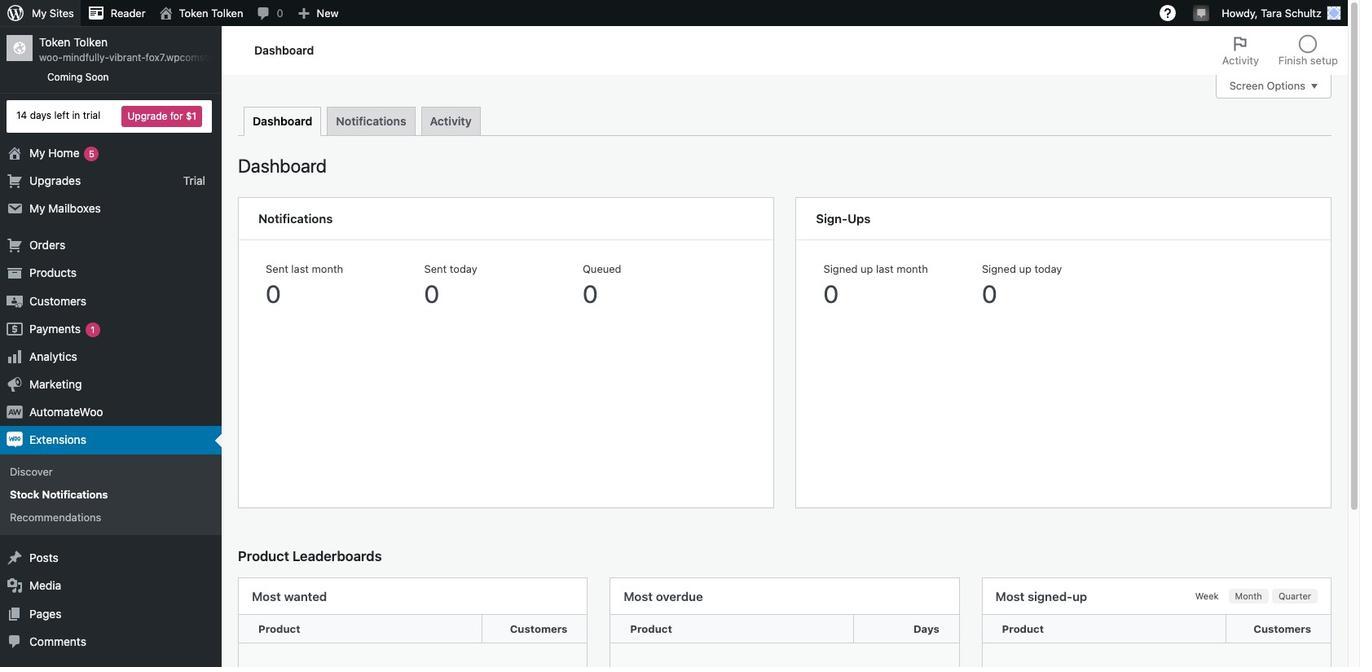 Task type: vqa. For each thing, say whether or not it's contained in the screenshot.
Week
yes



Task type: locate. For each thing, give the bounding box(es) containing it.
signed inside signed up last month 0
[[824, 262, 858, 275]]

last inside signed up last month 0
[[876, 262, 894, 275]]

stock notifications link
[[0, 483, 222, 506]]

0 horizontal spatial tolken
[[74, 35, 108, 49]]

2 month from the left
[[897, 262, 928, 275]]

recommendations
[[10, 511, 101, 524]]

up inside signed up today 0
[[1019, 262, 1032, 275]]

token up woo-
[[39, 35, 70, 49]]

most left overdue
[[624, 589, 653, 604]]

screen options button
[[1216, 74, 1332, 99]]

sent last month 0
[[266, 262, 343, 308]]

ups
[[848, 211, 871, 226]]

2 vertical spatial notifications
[[42, 488, 108, 501]]

product down most overdue
[[630, 623, 672, 636]]

sent inside sent today 0
[[424, 262, 447, 275]]

most signed-up
[[996, 589, 1087, 604]]

signed up last month 0
[[824, 262, 928, 308]]

1 vertical spatial tolken
[[74, 35, 108, 49]]

my left sites
[[32, 7, 47, 20]]

2 today from the left
[[1035, 262, 1062, 275]]

1 horizontal spatial activity
[[1222, 54, 1259, 67]]

1 horizontal spatial sent
[[424, 262, 447, 275]]

0 vertical spatial tolken
[[211, 7, 243, 20]]

0 vertical spatial token
[[179, 7, 208, 20]]

schultz
[[1285, 7, 1322, 20]]

left
[[54, 109, 69, 122]]

customers
[[29, 294, 86, 308], [510, 623, 568, 636], [1254, 623, 1311, 636]]

month
[[312, 262, 343, 275], [897, 262, 928, 275]]

0 vertical spatial my
[[32, 7, 47, 20]]

most wanted
[[252, 589, 327, 604]]

token
[[179, 7, 208, 20], [39, 35, 70, 49]]

1 sent from the left
[[266, 262, 288, 275]]

stock
[[10, 488, 39, 501]]

0 horizontal spatial notifications
[[42, 488, 108, 501]]

2 horizontal spatial most
[[996, 589, 1025, 604]]

product
[[238, 548, 289, 565], [258, 623, 300, 636], [630, 623, 672, 636], [1002, 623, 1044, 636]]

upgrade for $1 button
[[122, 106, 202, 127]]

tolken inside token tolken woo-mindfully-vibrant-fox7.wpcomstaging.com coming soon
[[74, 35, 108, 49]]

0 inside signed up today 0
[[982, 279, 997, 308]]

screen
[[1230, 79, 1264, 92]]

product down most signed-up
[[1002, 623, 1044, 636]]

customers for most wanted
[[510, 623, 568, 636]]

product leaderboards
[[238, 548, 382, 565]]

pages link
[[0, 600, 222, 628]]

1 month from the left
[[312, 262, 343, 275]]

payments 1
[[29, 322, 95, 336]]

1 vertical spatial activity
[[430, 114, 472, 128]]

0 horizontal spatial last
[[291, 262, 309, 275]]

most left wanted
[[252, 589, 281, 604]]

token inside toolbar navigation
[[179, 7, 208, 20]]

sent inside sent last month 0
[[266, 262, 288, 275]]

my left 'home'
[[29, 146, 45, 159]]

product down the most wanted
[[258, 623, 300, 636]]

most for most signed-up
[[996, 589, 1025, 604]]

up inside signed up last month 0
[[861, 262, 873, 275]]

1 horizontal spatial up
[[1019, 262, 1032, 275]]

0 inside signed up last month 0
[[824, 279, 839, 308]]

my mailboxes link
[[0, 195, 222, 223]]

my for my sites
[[32, 7, 47, 20]]

today inside sent today 0
[[450, 262, 477, 275]]

0
[[277, 7, 283, 20], [266, 279, 281, 308], [424, 279, 439, 308], [583, 279, 598, 308], [824, 279, 839, 308], [982, 279, 997, 308]]

2 last from the left
[[876, 262, 894, 275]]

0 horizontal spatial up
[[861, 262, 873, 275]]

2 most from the left
[[624, 589, 653, 604]]

signed
[[824, 262, 858, 275], [982, 262, 1016, 275]]

today
[[450, 262, 477, 275], [1035, 262, 1062, 275]]

sent
[[266, 262, 288, 275], [424, 262, 447, 275]]

1 last from the left
[[291, 262, 309, 275]]

0 horizontal spatial most
[[252, 589, 281, 604]]

0 vertical spatial activity
[[1222, 54, 1259, 67]]

2 sent from the left
[[424, 262, 447, 275]]

week
[[1195, 591, 1219, 601]]

1 horizontal spatial notifications
[[258, 211, 333, 226]]

3 most from the left
[[996, 589, 1025, 604]]

tolken for token tolken woo-mindfully-vibrant-fox7.wpcomstaging.com coming soon
[[74, 35, 108, 49]]

2 signed from the left
[[982, 262, 1016, 275]]

up
[[861, 262, 873, 275], [1019, 262, 1032, 275], [1073, 589, 1087, 604]]

posts link
[[0, 545, 222, 572]]

0 horizontal spatial activity
[[430, 114, 472, 128]]

posts
[[29, 551, 58, 565]]

stock notifications
[[10, 488, 108, 501]]

tolken left 0 link
[[211, 7, 243, 20]]

1 horizontal spatial last
[[876, 262, 894, 275]]

0 horizontal spatial today
[[450, 262, 477, 275]]

activity right notifications link
[[430, 114, 472, 128]]

my mailboxes
[[29, 201, 101, 215]]

recommendations link
[[0, 506, 222, 529]]

howdy,
[[1222, 7, 1258, 20]]

tab list
[[1213, 26, 1348, 75]]

tab list containing activity
[[1213, 26, 1348, 75]]

signed up today 0
[[982, 262, 1062, 308]]

1 horizontal spatial month
[[897, 262, 928, 275]]

month inside signed up last month 0
[[897, 262, 928, 275]]

1 most from the left
[[252, 589, 281, 604]]

in
[[72, 109, 80, 122]]

activity up screen
[[1222, 54, 1259, 67]]

1 today from the left
[[450, 262, 477, 275]]

howdy, tara schultz
[[1222, 7, 1322, 20]]

0 horizontal spatial sent
[[266, 262, 288, 275]]

token for token tolken
[[179, 7, 208, 20]]

notifications left activity link
[[336, 114, 406, 128]]

my inside toolbar navigation
[[32, 7, 47, 20]]

up for 0
[[1019, 262, 1032, 275]]

2 vertical spatial dashboard
[[238, 154, 327, 176]]

vibrant-
[[109, 51, 146, 64]]

sent for 0
[[424, 262, 447, 275]]

upgrade for $1
[[128, 110, 196, 122]]

reader
[[111, 7, 146, 20]]

1 signed from the left
[[824, 262, 858, 275]]

soon
[[85, 71, 109, 83]]

2 horizontal spatial up
[[1073, 589, 1087, 604]]

options
[[1267, 79, 1306, 92]]

1 horizontal spatial token
[[179, 7, 208, 20]]

most left signed-
[[996, 589, 1025, 604]]

0 inside sent last month 0
[[266, 279, 281, 308]]

1 vertical spatial notifications
[[258, 211, 333, 226]]

1 horizontal spatial tolken
[[211, 7, 243, 20]]

1 horizontal spatial customers
[[510, 623, 568, 636]]

most for most wanted
[[252, 589, 281, 604]]

0 horizontal spatial token
[[39, 35, 70, 49]]

up for month
[[861, 262, 873, 275]]

customers for most signed-up
[[1254, 623, 1311, 636]]

pages
[[29, 607, 61, 621]]

token inside token tolken woo-mindfully-vibrant-fox7.wpcomstaging.com coming soon
[[39, 35, 70, 49]]

signed inside signed up today 0
[[982, 262, 1016, 275]]

analytics
[[29, 350, 77, 363]]

2 horizontal spatial customers
[[1254, 623, 1311, 636]]

notifications inside main menu navigation
[[42, 488, 108, 501]]

activity
[[1222, 54, 1259, 67], [430, 114, 472, 128]]

product up the most wanted
[[238, 548, 289, 565]]

home
[[48, 146, 80, 159]]

0 horizontal spatial customers
[[29, 294, 86, 308]]

1 vertical spatial my
[[29, 146, 45, 159]]

signed-
[[1028, 589, 1073, 604]]

$1
[[186, 110, 196, 122]]

2 horizontal spatial notifications
[[336, 114, 406, 128]]

notification image
[[1195, 6, 1208, 19]]

0 horizontal spatial signed
[[824, 262, 858, 275]]

tolken up mindfully- on the left of the page
[[74, 35, 108, 49]]

most
[[252, 589, 281, 604], [624, 589, 653, 604], [996, 589, 1025, 604]]

my
[[32, 7, 47, 20], [29, 146, 45, 159], [29, 201, 45, 215]]

dashboard link
[[244, 106, 321, 136]]

dashboard
[[254, 43, 314, 57], [253, 114, 313, 128], [238, 154, 327, 176]]

my sites
[[32, 7, 74, 20]]

last
[[291, 262, 309, 275], [876, 262, 894, 275]]

notifications
[[336, 114, 406, 128], [258, 211, 333, 226], [42, 488, 108, 501]]

1 horizontal spatial most
[[624, 589, 653, 604]]

2 vertical spatial my
[[29, 201, 45, 215]]

0 horizontal spatial month
[[312, 262, 343, 275]]

1 horizontal spatial signed
[[982, 262, 1016, 275]]

0 inside 0 link
[[277, 7, 283, 20]]

1 vertical spatial token
[[39, 35, 70, 49]]

marketing link
[[0, 371, 222, 399]]

my down upgrades
[[29, 201, 45, 215]]

0 link
[[250, 0, 290, 26]]

1 horizontal spatial today
[[1035, 262, 1062, 275]]

comments link
[[0, 628, 222, 656]]

month
[[1235, 591, 1262, 601]]

notifications up recommendations
[[42, 488, 108, 501]]

month inside sent last month 0
[[312, 262, 343, 275]]

token up fox7.wpcomstaging.com at the left top of the page
[[179, 7, 208, 20]]

tolken inside toolbar navigation
[[211, 7, 243, 20]]

notifications up sent last month 0
[[258, 211, 333, 226]]



Task type: describe. For each thing, give the bounding box(es) containing it.
extensions
[[29, 433, 86, 447]]

toolbar navigation
[[0, 0, 1348, 29]]

1 vertical spatial dashboard
[[253, 114, 313, 128]]

discover
[[10, 465, 53, 478]]

queued 0
[[583, 262, 621, 308]]

media link
[[0, 572, 222, 600]]

week link
[[1189, 589, 1225, 604]]

fox7.wpcomstaging.com
[[146, 51, 256, 64]]

queued
[[583, 262, 621, 275]]

0 vertical spatial dashboard
[[254, 43, 314, 57]]

quarter
[[1279, 591, 1311, 601]]

0 vertical spatial notifications
[[336, 114, 406, 128]]

my sites link
[[0, 0, 81, 26]]

trial
[[83, 109, 100, 122]]

automatewoo link
[[0, 399, 222, 427]]

token tolken link
[[152, 0, 250, 26]]

leaderboards
[[293, 548, 382, 565]]

activity button
[[1213, 26, 1269, 75]]

trial
[[183, 173, 205, 187]]

product for most wanted
[[258, 623, 300, 636]]

sent for month
[[266, 262, 288, 275]]

token tolken woo-mindfully-vibrant-fox7.wpcomstaging.com coming soon
[[39, 35, 256, 83]]

0 inside queued 0
[[583, 279, 598, 308]]

coming
[[47, 71, 83, 83]]

signed for month
[[824, 262, 858, 275]]

sites
[[50, 7, 74, 20]]

my for my mailboxes
[[29, 201, 45, 215]]

marketing
[[29, 377, 82, 391]]

my for my home 5
[[29, 146, 45, 159]]

new link
[[290, 0, 345, 26]]

sign-ups
[[816, 211, 871, 226]]

setup
[[1310, 54, 1338, 67]]

last inside sent last month 0
[[291, 262, 309, 275]]

14 days left in trial
[[16, 109, 100, 122]]

comments
[[29, 635, 86, 649]]

activity link
[[421, 106, 481, 135]]

token tolken
[[179, 7, 243, 20]]

for
[[170, 110, 183, 122]]

quarter link
[[1272, 589, 1318, 604]]

media
[[29, 579, 61, 593]]

today inside signed up today 0
[[1035, 262, 1062, 275]]

orders
[[29, 238, 65, 252]]

14
[[16, 109, 27, 122]]

woo-
[[39, 51, 63, 64]]

main menu navigation
[[0, 26, 256, 668]]

orders link
[[0, 232, 222, 259]]

month link
[[1229, 589, 1269, 604]]

products link
[[0, 259, 222, 287]]

upgrades
[[29, 173, 81, 187]]

overdue
[[656, 589, 703, 604]]

wanted
[[284, 589, 327, 604]]

finish setup
[[1279, 54, 1338, 67]]

new
[[317, 7, 339, 20]]

my home 5
[[29, 146, 94, 159]]

days
[[30, 109, 51, 122]]

extensions link
[[0, 427, 222, 454]]

sent today 0
[[424, 262, 477, 308]]

payments
[[29, 322, 81, 336]]

product for most overdue
[[630, 623, 672, 636]]

automatewoo
[[29, 405, 103, 419]]

discover link
[[0, 460, 222, 483]]

customers link
[[0, 287, 222, 315]]

mailboxes
[[48, 201, 101, 215]]

mindfully-
[[63, 51, 109, 64]]

products
[[29, 266, 77, 280]]

5
[[89, 148, 94, 159]]

most for most overdue
[[624, 589, 653, 604]]

product for most signed-up
[[1002, 623, 1044, 636]]

most overdue
[[624, 589, 703, 604]]

finish setup button
[[1269, 26, 1348, 75]]

notifications link
[[327, 106, 415, 135]]

customers inside main menu navigation
[[29, 294, 86, 308]]

activity inside button
[[1222, 54, 1259, 67]]

finish
[[1279, 54, 1308, 67]]

upgrade
[[128, 110, 167, 122]]

signed for 0
[[982, 262, 1016, 275]]

token for token tolken woo-mindfully-vibrant-fox7.wpcomstaging.com coming soon
[[39, 35, 70, 49]]

0 inside sent today 0
[[424, 279, 439, 308]]

screen options
[[1230, 79, 1306, 92]]

sign-
[[816, 211, 848, 226]]

analytics link
[[0, 343, 222, 371]]

reader link
[[81, 0, 152, 26]]

days
[[914, 623, 939, 636]]

tolken for token tolken
[[211, 7, 243, 20]]



